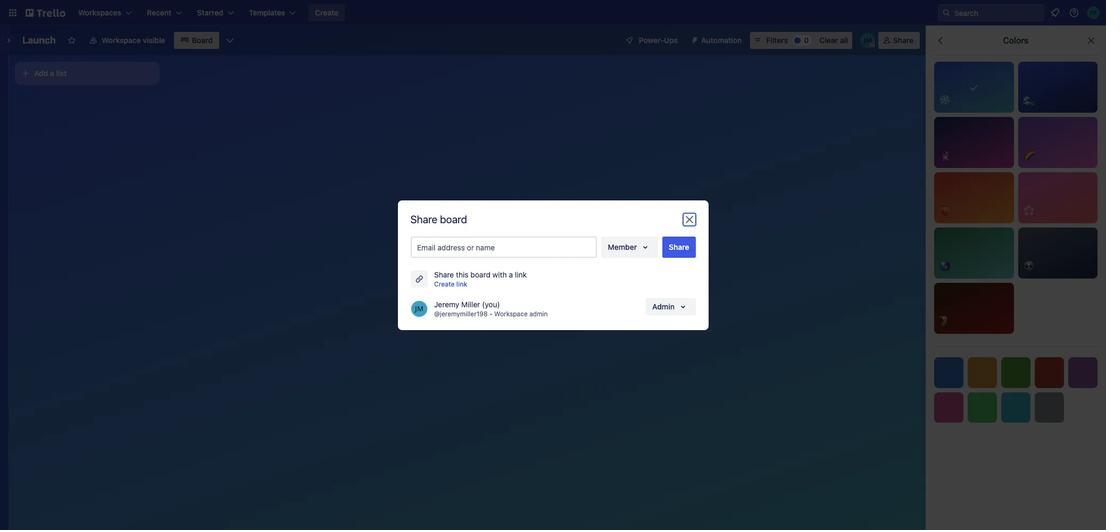 Task type: vqa. For each thing, say whether or not it's contained in the screenshot.
first Collapse list image from the left
no



Task type: describe. For each thing, give the bounding box(es) containing it.
🌊
[[1024, 95, 1035, 105]]

board link
[[174, 32, 219, 49]]

1 horizontal spatial share button
[[879, 32, 920, 49]]

switch to… image
[[7, 7, 18, 18]]

(you)
[[482, 300, 500, 309]]

1 horizontal spatial link
[[515, 270, 527, 279]]

👽
[[1024, 261, 1035, 271]]

jeremy
[[434, 300, 459, 309]]

search image
[[943, 9, 951, 17]]

🌸
[[1024, 206, 1035, 216]]

add a list
[[34, 69, 67, 78]]

this
[[456, 270, 468, 279]]

1 vertical spatial link
[[456, 280, 467, 288]]

🔮
[[940, 151, 951, 160]]

member button
[[602, 237, 659, 258]]

automation
[[702, 36, 742, 45]]

@jeremymiller198
[[434, 310, 488, 318]]

0 vertical spatial board
[[440, 213, 467, 225]]

power-
[[639, 36, 664, 45]]

Board name text field
[[17, 32, 61, 49]]

create inside button
[[315, 8, 339, 17]]

board inside share this board with a link create link
[[470, 270, 490, 279]]

admin button
[[646, 298, 696, 315]]

share board
[[411, 213, 467, 225]]

clear
[[820, 36, 838, 45]]

create link button
[[434, 279, 467, 290]]

colors
[[1004, 36, 1029, 45]]

with
[[492, 270, 507, 279]]

share inside share this board with a link create link
[[434, 270, 454, 279]]

close image
[[683, 213, 696, 226]]

1 horizontal spatial jeremy miller (jeremymiller198) image
[[1087, 6, 1100, 19]]

board
[[192, 36, 213, 45]]

launch
[[22, 35, 56, 46]]

🌈
[[1024, 151, 1035, 160]]

create button
[[309, 4, 345, 21]]

1 vertical spatial share button
[[663, 237, 696, 258]]

clear all button
[[816, 32, 853, 49]]

open information menu image
[[1069, 7, 1080, 18]]

🍑
[[940, 206, 951, 216]]

sm image
[[687, 32, 702, 47]]

filters
[[767, 36, 788, 45]]

workspace inside jeremy miller (you) @jeremymiller198 • workspace admin
[[494, 310, 528, 318]]

Search field
[[951, 5, 1044, 21]]

visible
[[143, 36, 165, 45]]

workspace inside button
[[102, 36, 141, 45]]

a inside button
[[50, 69, 54, 78]]

add
[[34, 69, 48, 78]]



Task type: locate. For each thing, give the bounding box(es) containing it.
0 horizontal spatial jeremy miller (jeremymiller198) image
[[411, 300, 428, 318]]

link
[[515, 270, 527, 279], [456, 280, 467, 288]]

jeremy miller (jeremymiller198) image left jeremy
[[411, 300, 428, 318]]

0 vertical spatial workspace
[[102, 36, 141, 45]]

0 horizontal spatial share button
[[663, 237, 696, 258]]

clear all
[[820, 36, 848, 45]]

workspace
[[102, 36, 141, 45], [494, 310, 528, 318]]

1 vertical spatial board
[[470, 270, 490, 279]]

•
[[489, 310, 492, 318]]

member
[[608, 242, 637, 252]]

1 vertical spatial workspace
[[494, 310, 528, 318]]

workspace visible
[[102, 36, 165, 45]]

0 vertical spatial link
[[515, 270, 527, 279]]

star or unstar board image
[[68, 36, 76, 45]]

share
[[894, 36, 914, 45], [411, 213, 438, 225], [669, 242, 690, 252], [434, 270, 454, 279]]

a inside share this board with a link create link
[[509, 270, 513, 279]]

power-ups
[[639, 36, 678, 45]]

jeremy miller (jeremymiller198) image right the open information menu image
[[1087, 6, 1100, 19]]

1 horizontal spatial board
[[470, 270, 490, 279]]

a left "list"
[[50, 69, 54, 78]]

jeremy miller (jeremymiller198) image
[[1087, 6, 1100, 19], [411, 300, 428, 318]]

add a list button
[[15, 62, 160, 85]]

0 vertical spatial share button
[[879, 32, 920, 49]]

1 horizontal spatial a
[[509, 270, 513, 279]]

0 horizontal spatial link
[[456, 280, 467, 288]]

0 vertical spatial a
[[50, 69, 54, 78]]

Email address or name text field
[[417, 240, 595, 255]]

automation button
[[687, 32, 749, 49]]

a
[[50, 69, 54, 78], [509, 270, 513, 279]]

share button right jeremy miller (jeremymiller198) icon at the top of page
[[879, 32, 920, 49]]

jeremy miller (jeremymiller198) image
[[861, 33, 875, 48]]

❄️
[[940, 95, 951, 105]]

a right with
[[509, 270, 513, 279]]

all
[[840, 36, 848, 45]]

back to home image
[[26, 4, 65, 21]]

primary element
[[0, 0, 1107, 26]]

0 vertical spatial create
[[315, 8, 339, 17]]

1 vertical spatial a
[[509, 270, 513, 279]]

link right with
[[515, 270, 527, 279]]

0 horizontal spatial workspace
[[102, 36, 141, 45]]

link down this
[[456, 280, 467, 288]]

customize views image
[[225, 35, 235, 46]]

ups
[[664, 36, 678, 45]]

create inside share this board with a link create link
[[434, 280, 455, 288]]

jeremy miller (you) @jeremymiller198 • workspace admin
[[434, 300, 548, 318]]

0 horizontal spatial board
[[440, 213, 467, 225]]

1 horizontal spatial create
[[434, 280, 455, 288]]

0 vertical spatial jeremy miller (jeremymiller198) image
[[1087, 6, 1100, 19]]

share this board with a link create link
[[434, 270, 527, 288]]

🌎
[[940, 261, 951, 271]]

0 horizontal spatial a
[[50, 69, 54, 78]]

0
[[804, 36, 809, 45]]

1 horizontal spatial workspace
[[494, 310, 528, 318]]

share button down close image
[[663, 237, 696, 258]]

0 notifications image
[[1049, 6, 1062, 19]]

admin
[[529, 310, 548, 318]]

share button
[[879, 32, 920, 49], [663, 237, 696, 258]]

miller
[[461, 300, 480, 309]]

list
[[56, 69, 67, 78]]

workspace right •
[[494, 310, 528, 318]]

board
[[440, 213, 467, 225], [470, 270, 490, 279]]

workspace left "visible"
[[102, 36, 141, 45]]

1 vertical spatial create
[[434, 280, 455, 288]]

0 horizontal spatial create
[[315, 8, 339, 17]]

1 vertical spatial jeremy miller (jeremymiller198) image
[[411, 300, 428, 318]]

admin
[[652, 302, 675, 311]]

workspace visible button
[[82, 32, 172, 49]]

🌋
[[940, 317, 951, 326]]

create
[[315, 8, 339, 17], [434, 280, 455, 288]]

power-ups button
[[618, 32, 685, 49]]



